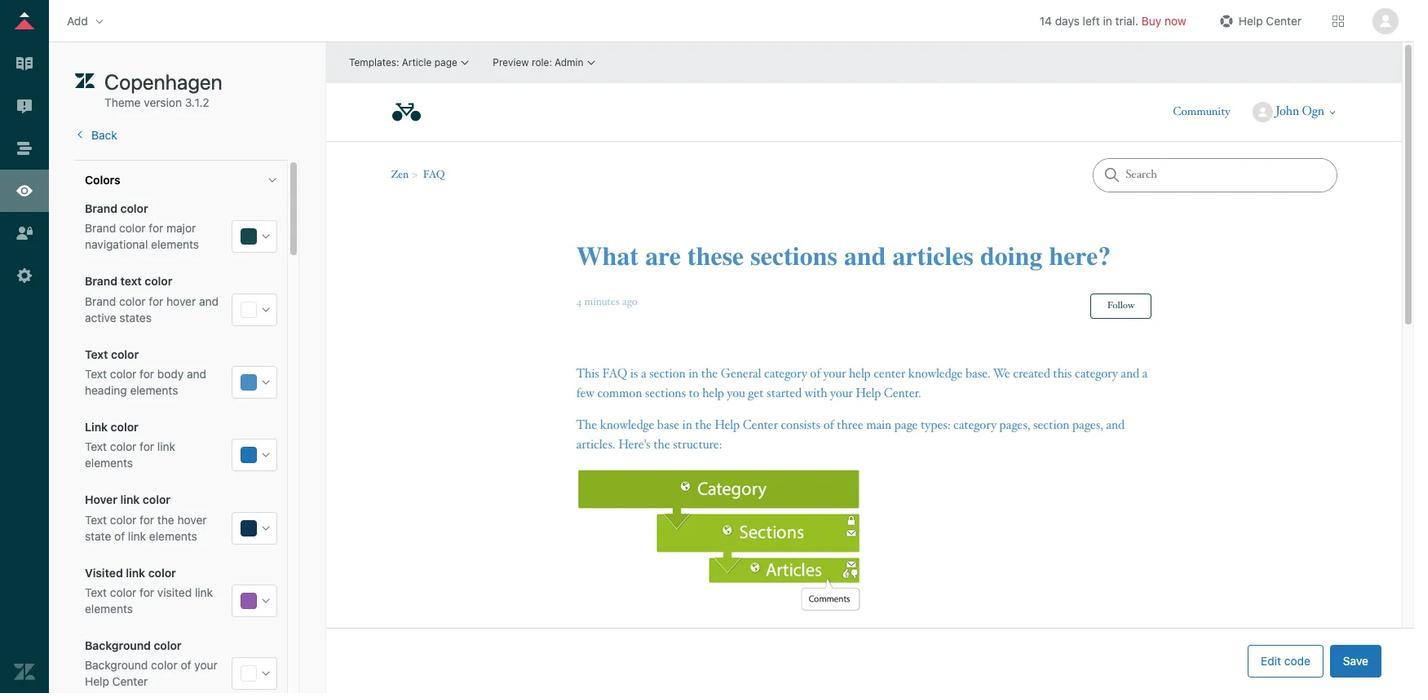 Task type: vqa. For each thing, say whether or not it's contained in the screenshot.
the color in the Background color of your Help Center
no



Task type: locate. For each thing, give the bounding box(es) containing it.
background down background color
[[85, 658, 148, 672]]

link right visited
[[195, 586, 213, 599]]

elements down link color
[[85, 456, 133, 470]]

for inside text color for body and heading elements
[[140, 367, 154, 381]]

heading
[[85, 383, 127, 397]]

color for text color for the hover state of link elements
[[110, 513, 137, 527]]

brand inside brand color for major navigational elements
[[85, 221, 116, 235]]

brand down colors
[[85, 202, 117, 216]]

elements
[[151, 238, 199, 251], [130, 383, 178, 397], [85, 456, 133, 470], [149, 529, 197, 543], [85, 602, 133, 616]]

brand color
[[85, 202, 148, 216]]

text inside text color for link elements
[[85, 440, 107, 454]]

for for hover
[[149, 294, 163, 308]]

text for text color for visited link elements
[[85, 586, 107, 599]]

help
[[1239, 13, 1263, 27], [85, 675, 109, 689]]

color
[[120, 202, 148, 216], [119, 221, 146, 235], [145, 275, 173, 288], [119, 294, 146, 308], [111, 347, 139, 361], [110, 367, 137, 381], [111, 420, 138, 434], [110, 440, 137, 454], [143, 493, 171, 507], [110, 513, 137, 527], [148, 566, 176, 580], [110, 586, 137, 599], [154, 639, 182, 653], [151, 658, 178, 672]]

link
[[157, 440, 175, 454], [120, 493, 140, 507], [128, 529, 146, 543], [126, 566, 145, 580], [195, 586, 213, 599]]

user permissions image
[[14, 223, 35, 244]]

link up "hover link color"
[[157, 440, 175, 454]]

background for background color of your help center
[[85, 658, 148, 672]]

None button
[[1370, 8, 1401, 34]]

customize design image
[[14, 180, 35, 201]]

trial.
[[1116, 13, 1139, 27]]

states
[[119, 310, 152, 324]]

color up states
[[119, 294, 146, 308]]

elements down the
[[149, 529, 197, 543]]

save
[[1343, 654, 1369, 668]]

1 vertical spatial background
[[85, 658, 148, 672]]

background color of your help center
[[85, 658, 218, 689]]

1 vertical spatial hover
[[177, 513, 207, 527]]

text inside text color for the hover state of link elements
[[85, 513, 107, 527]]

0 vertical spatial background
[[85, 639, 151, 653]]

version
[[144, 95, 182, 109]]

hover
[[166, 294, 196, 308], [177, 513, 207, 527]]

text inside text color for body and heading elements
[[85, 367, 107, 381]]

text
[[120, 275, 142, 288]]

color down background color
[[151, 658, 178, 672]]

brand color for hover and active states
[[85, 294, 219, 324]]

edit code
[[1261, 654, 1311, 668]]

help right 'now'
[[1239, 13, 1263, 27]]

brand inside brand color for hover and active states
[[85, 294, 116, 308]]

0 vertical spatial hover
[[166, 294, 196, 308]]

color up text color for body and heading elements
[[111, 347, 139, 361]]

for left major
[[149, 221, 163, 235]]

text color for the hover state of link elements
[[85, 513, 207, 543]]

text for text color for body and heading elements
[[85, 367, 107, 381]]

0 vertical spatial center
[[1266, 13, 1302, 27]]

brand up the navigational
[[85, 221, 116, 235]]

background
[[85, 639, 151, 653], [85, 658, 148, 672]]

visited
[[85, 566, 123, 580]]

color inside text color for visited link elements
[[110, 586, 137, 599]]

color inside text color for body and heading elements
[[110, 367, 137, 381]]

3 text from the top
[[85, 440, 107, 454]]

hover down brand text color
[[166, 294, 196, 308]]

for for major
[[149, 221, 163, 235]]

center down background color
[[112, 675, 148, 689]]

background up background color of your help center
[[85, 639, 151, 653]]

arrange content image
[[14, 138, 35, 159]]

elements down major
[[151, 238, 199, 251]]

help center button
[[1211, 9, 1307, 33]]

5 text from the top
[[85, 586, 107, 599]]

14
[[1040, 13, 1052, 27]]

1 horizontal spatial of
[[181, 658, 191, 672]]

for
[[149, 221, 163, 235], [149, 294, 163, 308], [140, 367, 154, 381], [140, 440, 154, 454], [140, 513, 154, 527], [140, 586, 154, 599]]

of right state
[[114, 529, 125, 543]]

0 horizontal spatial of
[[114, 529, 125, 543]]

color inside brand color for major navigational elements
[[119, 221, 146, 235]]

color for brand color for major navigational elements
[[119, 221, 146, 235]]

of inside background color of your help center
[[181, 658, 191, 672]]

manage articles image
[[14, 53, 35, 74]]

elements inside text color for link elements
[[85, 456, 133, 470]]

hover link color
[[85, 493, 171, 507]]

help center
[[1239, 13, 1302, 27]]

text
[[85, 347, 108, 361], [85, 367, 107, 381], [85, 440, 107, 454], [85, 513, 107, 527], [85, 586, 107, 599]]

help inside background color of your help center
[[85, 675, 109, 689]]

color inside text color for the hover state of link elements
[[110, 513, 137, 527]]

for up states
[[149, 294, 163, 308]]

theme type image
[[75, 69, 95, 95]]

color down "hover link color"
[[110, 513, 137, 527]]

color for background color
[[154, 639, 182, 653]]

zendesk products image
[[1333, 15, 1344, 27]]

color for background color of your help center
[[151, 658, 178, 672]]

1 horizontal spatial help
[[1239, 13, 1263, 27]]

center inside background color of your help center
[[112, 675, 148, 689]]

and inside brand color for hover and active states
[[199, 294, 219, 308]]

color up the navigational
[[119, 221, 146, 235]]

for inside brand color for hover and active states
[[149, 294, 163, 308]]

brand left text
[[85, 275, 117, 288]]

color up background color of your help center
[[154, 639, 182, 653]]

2 brand from the top
[[85, 221, 116, 235]]

and for brand color for hover and active states
[[199, 294, 219, 308]]

link inside text color for link elements
[[157, 440, 175, 454]]

color inside text color for link elements
[[110, 440, 137, 454]]

zendesk image
[[14, 662, 35, 683]]

color down text color
[[110, 367, 137, 381]]

brand for brand color
[[85, 202, 117, 216]]

center
[[1266, 13, 1302, 27], [112, 675, 148, 689]]

background inside background color of your help center
[[85, 658, 148, 672]]

for inside text color for the hover state of link elements
[[140, 513, 154, 527]]

1 vertical spatial center
[[112, 675, 148, 689]]

0 horizontal spatial center
[[112, 675, 148, 689]]

brand up active
[[85, 294, 116, 308]]

1 vertical spatial help
[[85, 675, 109, 689]]

3 brand from the top
[[85, 275, 117, 288]]

for inside brand color for major navigational elements
[[149, 221, 163, 235]]

1 vertical spatial of
[[181, 658, 191, 672]]

text inside text color for visited link elements
[[85, 586, 107, 599]]

for inside text color for link elements
[[140, 440, 154, 454]]

for up "hover link color"
[[140, 440, 154, 454]]

hover right the
[[177, 513, 207, 527]]

of inside text color for the hover state of link elements
[[114, 529, 125, 543]]

back link
[[75, 128, 117, 142]]

2 background from the top
[[85, 658, 148, 672]]

color for text color for body and heading elements
[[110, 367, 137, 381]]

your
[[194, 658, 218, 672]]

for inside text color for visited link elements
[[140, 586, 154, 599]]

for left body
[[140, 367, 154, 381]]

code
[[1285, 654, 1311, 668]]

color inside background color of your help center
[[151, 658, 178, 672]]

link down "hover link color"
[[128, 529, 146, 543]]

help inside button
[[1239, 13, 1263, 27]]

color for text color
[[111, 347, 139, 361]]

0 vertical spatial help
[[1239, 13, 1263, 27]]

of
[[114, 529, 125, 543], [181, 658, 191, 672]]

4 brand from the top
[[85, 294, 116, 308]]

color up the
[[143, 493, 171, 507]]

for left the
[[140, 513, 154, 527]]

center left zendesk products icon
[[1266, 13, 1302, 27]]

color down visited link color
[[110, 586, 137, 599]]

1 brand from the top
[[85, 202, 117, 216]]

save button
[[1330, 645, 1382, 677]]

0 vertical spatial and
[[199, 294, 219, 308]]

and for text color for body and heading elements
[[187, 367, 206, 381]]

colors button
[[75, 161, 287, 200]]

color up brand color for major navigational elements at top
[[120, 202, 148, 216]]

1 horizontal spatial center
[[1266, 13, 1302, 27]]

elements down visited
[[85, 602, 133, 616]]

color inside brand color for hover and active states
[[119, 294, 146, 308]]

and inside text color for body and heading elements
[[187, 367, 206, 381]]

elements inside text color for body and heading elements
[[130, 383, 178, 397]]

and
[[199, 294, 219, 308], [187, 367, 206, 381]]

back
[[91, 128, 117, 142]]

1 vertical spatial and
[[187, 367, 206, 381]]

color down link color
[[110, 440, 137, 454]]

3.1.2
[[185, 95, 209, 109]]

2 text from the top
[[85, 367, 107, 381]]

elements inside text color for the hover state of link elements
[[149, 529, 197, 543]]

for down visited link color
[[140, 586, 154, 599]]

4 text from the top
[[85, 513, 107, 527]]

1 background from the top
[[85, 639, 151, 653]]

color right link
[[111, 420, 138, 434]]

0 horizontal spatial help
[[85, 675, 109, 689]]

help down background color
[[85, 675, 109, 689]]

brand
[[85, 202, 117, 216], [85, 221, 116, 235], [85, 275, 117, 288], [85, 294, 116, 308]]

elements down body
[[130, 383, 178, 397]]

1 text from the top
[[85, 347, 108, 361]]

of left your
[[181, 658, 191, 672]]

text for text color for the hover state of link elements
[[85, 513, 107, 527]]

0 vertical spatial of
[[114, 529, 125, 543]]



Task type: describe. For each thing, give the bounding box(es) containing it.
text color for link elements
[[85, 440, 175, 470]]

for for visited
[[140, 586, 154, 599]]

text color for body and heading elements
[[85, 367, 206, 397]]

link
[[85, 420, 108, 434]]

settings image
[[14, 265, 35, 286]]

major
[[166, 221, 196, 235]]

background for background color
[[85, 639, 151, 653]]

text for text color
[[85, 347, 108, 361]]

days
[[1055, 13, 1080, 27]]

color for brand color
[[120, 202, 148, 216]]

theme
[[104, 95, 141, 109]]

link up text color for visited link elements
[[126, 566, 145, 580]]

link color
[[85, 420, 138, 434]]

color for text color for link elements
[[110, 440, 137, 454]]

link inside text color for visited link elements
[[195, 586, 213, 599]]

colors
[[85, 173, 120, 187]]

edit
[[1261, 654, 1281, 668]]

brand for brand color for hover and active states
[[85, 294, 116, 308]]

buy
[[1142, 13, 1162, 27]]

color for text color for visited link elements
[[110, 586, 137, 599]]

visited link color
[[85, 566, 176, 580]]

color right text
[[145, 275, 173, 288]]

add
[[67, 13, 88, 27]]

active
[[85, 310, 116, 324]]

text color for visited link elements
[[85, 586, 213, 616]]

in
[[1103, 13, 1113, 27]]

now
[[1165, 13, 1187, 27]]

brand for brand text color
[[85, 275, 117, 288]]

brand for brand color for major navigational elements
[[85, 221, 116, 235]]

hover
[[85, 493, 117, 507]]

brand text color
[[85, 275, 173, 288]]

hover inside brand color for hover and active states
[[166, 294, 196, 308]]

the
[[157, 513, 174, 527]]

text for text color for link elements
[[85, 440, 107, 454]]

left
[[1083, 13, 1100, 27]]

for for link
[[140, 440, 154, 454]]

for for body
[[140, 367, 154, 381]]

background color
[[85, 639, 182, 653]]

elements inside text color for visited link elements
[[85, 602, 133, 616]]

body
[[157, 367, 184, 381]]

link inside text color for the hover state of link elements
[[128, 529, 146, 543]]

14 days left in trial. buy now
[[1040, 13, 1187, 27]]

visited
[[157, 586, 192, 599]]

state
[[85, 529, 111, 543]]

color for brand color for hover and active states
[[119, 294, 146, 308]]

edit code button
[[1248, 645, 1324, 677]]

for for the
[[140, 513, 154, 527]]

copenhagen
[[104, 69, 222, 94]]

Add button
[[62, 9, 111, 33]]

text color
[[85, 347, 139, 361]]

hover inside text color for the hover state of link elements
[[177, 513, 207, 527]]

navigational
[[85, 238, 148, 251]]

brand color for major navigational elements
[[85, 221, 199, 251]]

color up visited
[[148, 566, 176, 580]]

center inside button
[[1266, 13, 1302, 27]]

link right hover
[[120, 493, 140, 507]]

elements inside brand color for major navigational elements
[[151, 238, 199, 251]]

color for link color
[[111, 420, 138, 434]]

copenhagen theme version 3.1.2
[[104, 69, 222, 109]]

moderate content image
[[14, 95, 35, 117]]



